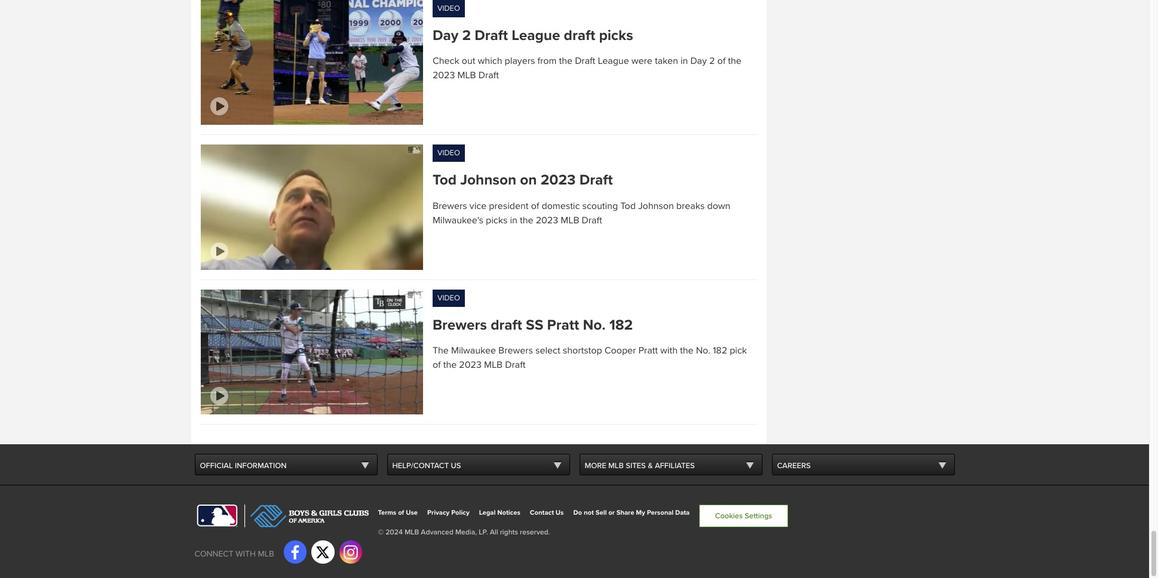Task type: describe. For each thing, give the bounding box(es) containing it.
contact
[[530, 510, 554, 517]]

tod inside brewers vice president of domestic scouting tod johnson breaks down milwaukee's picks in the 2023 mlb draft
[[621, 200, 636, 212]]

privacy policy link
[[428, 510, 470, 517]]

connect
[[195, 550, 234, 560]]

notices
[[498, 510, 521, 517]]

x image
[[316, 546, 330, 560]]

0 horizontal spatial 2
[[462, 27, 471, 44]]

not
[[584, 510, 594, 517]]

0 horizontal spatial league
[[512, 27, 561, 44]]

share
[[617, 510, 635, 517]]

us
[[556, 510, 564, 517]]

johnson inside 'link'
[[461, 172, 517, 189]]

information
[[235, 462, 287, 471]]

no. inside brewers draft ss pratt no. 182 link
[[583, 317, 606, 334]]

© 2024 mlb advanced media, lp. all rights reserved.
[[378, 529, 550, 538]]

2023 inside the milwaukee brewers select shortstop cooper pratt with the no. 182 pick of the 2023 mlb draft
[[459, 359, 482, 371]]

mlb inside "popup button"
[[609, 462, 624, 471]]

the milwaukee brewers select shortstop cooper pratt with the no. 182 pick of the 2023 mlb draft
[[433, 345, 748, 371]]

contact us link
[[530, 510, 564, 517]]

use
[[406, 510, 418, 517]]

brewers inside the milwaukee brewers select shortstop cooper pratt with the no. 182 pick of the 2023 mlb draft
[[499, 345, 533, 357]]

contact us
[[530, 510, 564, 517]]

brewers draft ss pratt no. 182 link
[[433, 317, 757, 334]]

which
[[478, 55, 503, 67]]

0 vertical spatial picks
[[599, 27, 634, 44]]

terms of use
[[378, 510, 418, 517]]

scouting
[[583, 200, 618, 212]]

boys and girls club of america image
[[244, 506, 369, 528]]

brewers for brewers draft ss pratt no. 182
[[433, 317, 487, 334]]

brewers vice president of domestic scouting tod johnson breaks down milwaukee's picks in the 2023 mlb draft
[[433, 200, 731, 226]]

0 horizontal spatial draft
[[491, 317, 522, 334]]

taken
[[655, 55, 679, 67]]

affiliates
[[655, 462, 695, 471]]

182 inside the milwaukee brewers select shortstop cooper pratt with the no. 182 pick of the 2023 mlb draft
[[713, 345, 728, 357]]

advanced
[[421, 529, 454, 538]]

on
[[520, 172, 537, 189]]

more mlb sites & affiliates
[[585, 462, 695, 471]]

sell
[[596, 510, 607, 517]]

terms of use link
[[378, 510, 418, 517]]

2023 inside check out which players from the draft league were taken in day 2 of the 2023 mlb draft
[[433, 69, 455, 81]]

league inside check out which players from the draft league were taken in day 2 of the 2023 mlb draft
[[598, 55, 629, 67]]

official information button
[[195, 455, 378, 476]]

from
[[538, 55, 557, 67]]

cookies
[[716, 512, 743, 521]]

mlb inside check out which players from the draft league were taken in day 2 of the 2023 mlb draft
[[458, 69, 476, 81]]

legal notices link
[[479, 510, 521, 517]]

domestic
[[542, 200, 580, 212]]

legal notices
[[479, 510, 521, 517]]

in inside brewers vice president of domestic scouting tod johnson breaks down milwaukee's picks in the 2023 mlb draft
[[510, 214, 518, 226]]

draft inside 'link'
[[580, 172, 613, 189]]

milwaukee's
[[433, 214, 484, 226]]

draft down day 2 draft league draft picks link
[[575, 55, 596, 67]]

careers button
[[772, 455, 955, 476]]

brewers for brewers vice president of domestic scouting tod johnson breaks down milwaukee's picks in the 2023 mlb draft
[[433, 200, 467, 212]]

shortstop
[[563, 345, 603, 357]]

draft down which
[[479, 69, 499, 81]]

draft inside the milwaukee brewers select shortstop cooper pratt with the no. 182 pick of the 2023 mlb draft
[[505, 359, 526, 371]]

&
[[648, 462, 653, 471]]

1 horizontal spatial draft
[[564, 27, 596, 44]]

ss
[[526, 317, 544, 334]]

of left use
[[398, 510, 404, 517]]

official
[[200, 462, 233, 471]]

settings
[[745, 512, 773, 521]]

tod johnson on 2023 draft
[[433, 172, 613, 189]]



Task type: locate. For each thing, give the bounding box(es) containing it.
1 vertical spatial with
[[236, 550, 256, 560]]

2023 down check on the left top of the page
[[433, 69, 455, 81]]

no. up shortstop
[[583, 317, 606, 334]]

no. inside the milwaukee brewers select shortstop cooper pratt with the no. 182 pick of the 2023 mlb draft
[[697, 345, 711, 357]]

day up check on the left top of the page
[[433, 27, 459, 44]]

draft up which
[[475, 27, 508, 44]]

johnson up vice
[[461, 172, 517, 189]]

mlb down domestic
[[561, 214, 580, 226]]

data
[[676, 510, 690, 517]]

2023 inside 'link'
[[541, 172, 576, 189]]

2023 inside brewers vice president of domestic scouting tod johnson breaks down milwaukee's picks in the 2023 mlb draft
[[536, 214, 559, 226]]

0 vertical spatial day
[[433, 27, 459, 44]]

draft down 'brewers draft ss pratt no. 182'
[[505, 359, 526, 371]]

0 vertical spatial league
[[512, 27, 561, 44]]

the inside brewers vice president of domestic scouting tod johnson breaks down milwaukee's picks in the 2023 mlb draft
[[520, 214, 534, 226]]

1 video from the top
[[438, 4, 460, 13]]

league up from
[[512, 27, 561, 44]]

of
[[718, 55, 726, 67], [531, 200, 540, 212], [433, 359, 441, 371], [398, 510, 404, 517]]

brewers draft ss pratt no. 182
[[433, 317, 633, 334]]

of right taken
[[718, 55, 726, 67]]

0 vertical spatial with
[[661, 345, 678, 357]]

johnson left breaks
[[639, 200, 674, 212]]

pick
[[730, 345, 748, 357]]

draft
[[475, 27, 508, 44], [575, 55, 596, 67], [479, 69, 499, 81], [580, 172, 613, 189], [582, 214, 603, 226], [505, 359, 526, 371]]

in
[[681, 55, 688, 67], [510, 214, 518, 226]]

mlb
[[458, 69, 476, 81], [561, 214, 580, 226], [484, 359, 503, 371], [609, 462, 624, 471], [405, 529, 419, 538], [258, 550, 274, 560]]

the
[[433, 345, 449, 357]]

terms
[[378, 510, 397, 517]]

day 2 draft league draft picks link
[[433, 27, 757, 44]]

mlb right 2024 in the bottom left of the page
[[405, 529, 419, 538]]

3 video from the top
[[438, 294, 460, 303]]

no. left pick
[[697, 345, 711, 357]]

league left were
[[598, 55, 629, 67]]

2
[[462, 27, 471, 44], [710, 55, 715, 67]]

mlb left sites
[[609, 462, 624, 471]]

1 horizontal spatial picks
[[599, 27, 634, 44]]

1 vertical spatial 182
[[713, 345, 728, 357]]

more mlb sites & affiliates button
[[580, 455, 763, 476]]

help/contact us button
[[387, 455, 570, 476]]

mlb left facebook image
[[258, 550, 274, 560]]

1 vertical spatial league
[[598, 55, 629, 67]]

1 vertical spatial no.
[[697, 345, 711, 357]]

mlb inside the milwaukee brewers select shortstop cooper pratt with the no. 182 pick of the 2023 mlb draft
[[484, 359, 503, 371]]

1 horizontal spatial pratt
[[639, 345, 658, 357]]

0 vertical spatial no.
[[583, 317, 606, 334]]

mlb down milwaukee
[[484, 359, 503, 371]]

182 left pick
[[713, 345, 728, 357]]

cookies settings button
[[700, 506, 789, 528]]

cooper
[[605, 345, 636, 357]]

league
[[512, 27, 561, 44], [598, 55, 629, 67]]

1 horizontal spatial no.
[[697, 345, 711, 357]]

1 vertical spatial tod
[[621, 200, 636, 212]]

0 vertical spatial tod
[[433, 172, 457, 189]]

in inside check out which players from the draft league were taken in day 2 of the 2023 mlb draft
[[681, 55, 688, 67]]

legal
[[479, 510, 496, 517]]

day right taken
[[691, 55, 707, 67]]

0 vertical spatial draft
[[564, 27, 596, 44]]

video for brewers
[[438, 294, 460, 303]]

with inside the milwaukee brewers select shortstop cooper pratt with the no. 182 pick of the 2023 mlb draft
[[661, 345, 678, 357]]

were
[[632, 55, 653, 67]]

0 vertical spatial 2
[[462, 27, 471, 44]]

2024
[[386, 529, 403, 538]]

personal
[[647, 510, 674, 517]]

of left domestic
[[531, 200, 540, 212]]

rights
[[500, 529, 518, 538]]

do not sell or share my personal data link
[[574, 510, 690, 517]]

tod up milwaukee's in the top of the page
[[433, 172, 457, 189]]

182 up cooper
[[610, 317, 633, 334]]

draft
[[564, 27, 596, 44], [491, 317, 522, 334]]

down
[[708, 200, 731, 212]]

instagram image
[[344, 546, 358, 560]]

breaks
[[677, 200, 705, 212]]

policy
[[452, 510, 470, 517]]

with right connect
[[236, 550, 256, 560]]

video for tod
[[438, 149, 460, 158]]

2 vertical spatial video
[[438, 294, 460, 303]]

0 vertical spatial johnson
[[461, 172, 517, 189]]

or
[[609, 510, 615, 517]]

milwaukee
[[451, 345, 496, 357]]

2 up out
[[462, 27, 471, 44]]

tod right scouting
[[621, 200, 636, 212]]

no.
[[583, 317, 606, 334], [697, 345, 711, 357]]

with right cooper
[[661, 345, 678, 357]]

1 vertical spatial pratt
[[639, 345, 658, 357]]

picks up were
[[599, 27, 634, 44]]

pratt
[[547, 317, 580, 334], [639, 345, 658, 357]]

0 horizontal spatial tod
[[433, 172, 457, 189]]

us
[[451, 462, 461, 471]]

picks inside brewers vice president of domestic scouting tod johnson breaks down milwaukee's picks in the 2023 mlb draft
[[486, 214, 508, 226]]

pratt inside the milwaukee brewers select shortstop cooper pratt with the no. 182 pick of the 2023 mlb draft
[[639, 345, 658, 357]]

of inside brewers vice president of domestic scouting tod johnson breaks down milwaukee's picks in the 2023 mlb draft
[[531, 200, 540, 212]]

facebook image
[[288, 546, 303, 560]]

1 vertical spatial brewers
[[433, 317, 487, 334]]

select
[[536, 345, 561, 357]]

0 horizontal spatial johnson
[[461, 172, 517, 189]]

brewers down 'brewers draft ss pratt no. 182'
[[499, 345, 533, 357]]

©
[[378, 529, 384, 538]]

connect with mlb
[[195, 550, 274, 560]]

out
[[462, 55, 476, 67]]

more
[[585, 462, 607, 471]]

0 horizontal spatial no.
[[583, 317, 606, 334]]

pratt right the ss
[[547, 317, 580, 334]]

1 horizontal spatial 2
[[710, 55, 715, 67]]

0 horizontal spatial 182
[[610, 317, 633, 334]]

privacy
[[428, 510, 450, 517]]

mlb down out
[[458, 69, 476, 81]]

help/contact us
[[393, 462, 461, 471]]

0 vertical spatial pratt
[[547, 317, 580, 334]]

0 horizontal spatial with
[[236, 550, 256, 560]]

1 vertical spatial in
[[510, 214, 518, 226]]

1 horizontal spatial 182
[[713, 345, 728, 357]]

day inside day 2 draft league draft picks link
[[433, 27, 459, 44]]

0 vertical spatial 182
[[610, 317, 633, 334]]

draft down scouting
[[582, 214, 603, 226]]

0 horizontal spatial picks
[[486, 214, 508, 226]]

day inside check out which players from the draft league were taken in day 2 of the 2023 mlb draft
[[691, 55, 707, 67]]

2 inside check out which players from the draft league were taken in day 2 of the 2023 mlb draft
[[710, 55, 715, 67]]

1 vertical spatial 2
[[710, 55, 715, 67]]

brewers inside brewers vice president of domestic scouting tod johnson breaks down milwaukee's picks in the 2023 mlb draft
[[433, 200, 467, 212]]

of inside check out which players from the draft league were taken in day 2 of the 2023 mlb draft
[[718, 55, 726, 67]]

1 vertical spatial picks
[[486, 214, 508, 226]]

pratt right cooper
[[639, 345, 658, 357]]

draft left the ss
[[491, 317, 522, 334]]

all
[[490, 529, 498, 538]]

brewers up milwaukee's in the top of the page
[[433, 200, 467, 212]]

2023
[[433, 69, 455, 81], [541, 172, 576, 189], [536, 214, 559, 226], [459, 359, 482, 371]]

reserved.
[[520, 529, 550, 538]]

johnson
[[461, 172, 517, 189], [639, 200, 674, 212]]

mlb.com image
[[195, 506, 239, 528]]

brewers
[[433, 200, 467, 212], [433, 317, 487, 334], [499, 345, 533, 357]]

picks down president on the left of the page
[[486, 214, 508, 226]]

lp.
[[479, 529, 488, 538]]

0 horizontal spatial in
[[510, 214, 518, 226]]

tod inside 'link'
[[433, 172, 457, 189]]

of inside the milwaukee brewers select shortstop cooper pratt with the no. 182 pick of the 2023 mlb draft
[[433, 359, 441, 371]]

help/contact
[[393, 462, 449, 471]]

in right taken
[[681, 55, 688, 67]]

0 vertical spatial in
[[681, 55, 688, 67]]

with
[[661, 345, 678, 357], [236, 550, 256, 560]]

1 horizontal spatial tod
[[621, 200, 636, 212]]

2023 down milwaukee
[[459, 359, 482, 371]]

2 right taken
[[710, 55, 715, 67]]

2 video from the top
[[438, 149, 460, 158]]

0 vertical spatial video
[[438, 4, 460, 13]]

draft up scouting
[[580, 172, 613, 189]]

in down president on the left of the page
[[510, 214, 518, 226]]

2023 up domestic
[[541, 172, 576, 189]]

the
[[559, 55, 573, 67], [729, 55, 742, 67], [520, 214, 534, 226], [681, 345, 694, 357], [444, 359, 457, 371]]

check out which players from the draft league were taken in day 2 of the 2023 mlb draft
[[433, 55, 742, 81]]

sites
[[626, 462, 646, 471]]

1 vertical spatial day
[[691, 55, 707, 67]]

players
[[505, 55, 535, 67]]

0 horizontal spatial day
[[433, 27, 459, 44]]

official information
[[200, 462, 287, 471]]

tod johnson on 2023 draft link
[[433, 172, 757, 189]]

day
[[433, 27, 459, 44], [691, 55, 707, 67]]

tod
[[433, 172, 457, 189], [621, 200, 636, 212]]

president
[[489, 200, 529, 212]]

of down the
[[433, 359, 441, 371]]

johnson inside brewers vice president of domestic scouting tod johnson breaks down milwaukee's picks in the 2023 mlb draft
[[639, 200, 674, 212]]

1 vertical spatial draft
[[491, 317, 522, 334]]

do not sell or share my personal data cookies settings
[[574, 510, 773, 521]]

1 vertical spatial video
[[438, 149, 460, 158]]

0 vertical spatial brewers
[[433, 200, 467, 212]]

media,
[[456, 529, 477, 538]]

1 vertical spatial johnson
[[639, 200, 674, 212]]

2023 down domestic
[[536, 214, 559, 226]]

1 horizontal spatial johnson
[[639, 200, 674, 212]]

2 vertical spatial brewers
[[499, 345, 533, 357]]

draft up check out which players from the draft league were taken in day 2 of the 2023 mlb draft
[[564, 27, 596, 44]]

do
[[574, 510, 582, 517]]

privacy policy
[[428, 510, 470, 517]]

1 horizontal spatial in
[[681, 55, 688, 67]]

1 horizontal spatial day
[[691, 55, 707, 67]]

brewers up milwaukee
[[433, 317, 487, 334]]

day 2 draft league draft picks
[[433, 27, 634, 44]]

video for day
[[438, 4, 460, 13]]

careers
[[778, 462, 811, 471]]

1 horizontal spatial league
[[598, 55, 629, 67]]

0 horizontal spatial pratt
[[547, 317, 580, 334]]

1 horizontal spatial with
[[661, 345, 678, 357]]

mlb inside brewers vice president of domestic scouting tod johnson breaks down milwaukee's picks in the 2023 mlb draft
[[561, 214, 580, 226]]

my
[[636, 510, 646, 517]]

182
[[610, 317, 633, 334], [713, 345, 728, 357]]

check
[[433, 55, 460, 67]]

draft inside brewers vice president of domestic scouting tod johnson breaks down milwaukee's picks in the 2023 mlb draft
[[582, 214, 603, 226]]

video
[[438, 4, 460, 13], [438, 149, 460, 158], [438, 294, 460, 303]]

vice
[[470, 200, 487, 212]]



Task type: vqa. For each thing, say whether or not it's contained in the screenshot.
the bottom DAY
yes



